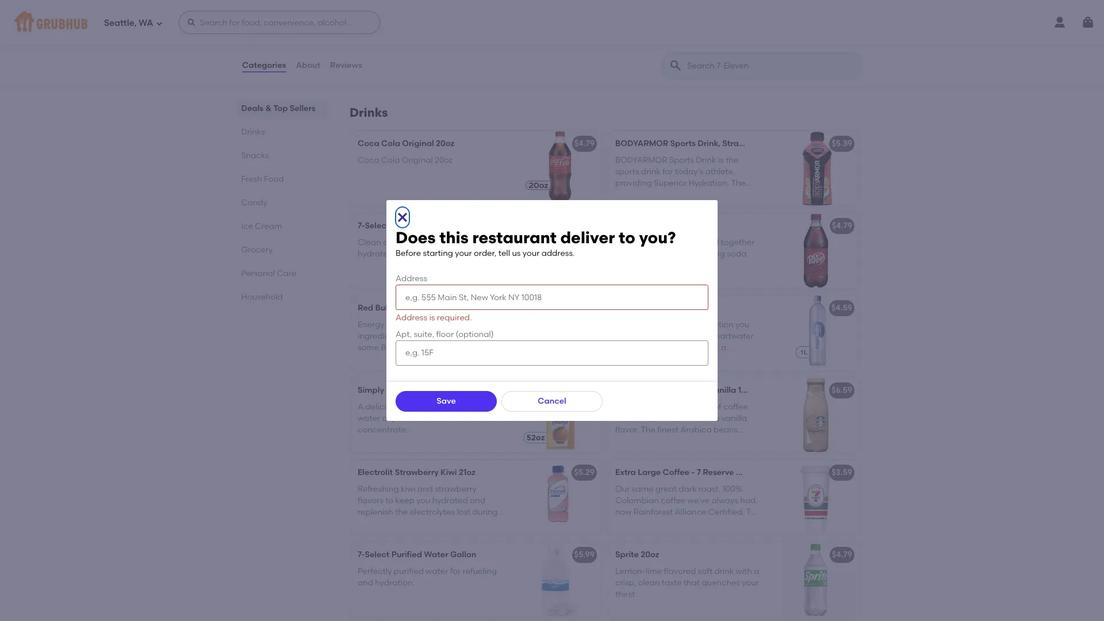 Task type: describe. For each thing, give the bounding box(es) containing it.
$4.79 for blend of 23 flavors married together to form a pefectly refreshing soda.
[[833, 221, 853, 231]]

ice cream tab
[[242, 220, 322, 233]]

luscious
[[730, 437, 761, 447]]

fresh
[[242, 174, 263, 184]]

preservtives
[[392, 414, 439, 424]]

starbucks
[[616, 386, 656, 396]]

is
[[430, 313, 435, 323]]

0 vertical spatial smartwater
[[616, 303, 663, 313]]

sellers
[[290, 104, 316, 113]]

all
[[396, 249, 405, 259]]

address is required.
[[396, 313, 472, 323]]

suite,
[[414, 330, 435, 339]]

eat,
[[382, 55, 398, 65]]

reserve
[[703, 468, 735, 478]]

containing
[[408, 320, 450, 330]]

select for purified
[[365, 550, 390, 560]]

categories button
[[242, 45, 287, 86]]

pack
[[429, 221, 449, 231]]

flavors inside 'refreshing kiwi and strawberry flavors to keep you hydrated and replenish the electrolytes lost during exercise.'
[[358, 496, 384, 506]]

vitamins,
[[415, 343, 451, 353]]

juice
[[432, 402, 451, 412]]

floor
[[437, 330, 454, 339]]

and inside clean and refreshing water to stay hydrated all day.
[[383, 237, 399, 247]]

address for address
[[396, 274, 428, 284]]

0 vertical spatial strawberry
[[723, 139, 767, 149]]

flavor
[[403, 67, 425, 77]]

strawberry
[[435, 484, 477, 494]]

creamy
[[658, 402, 688, 412]]

funyuns®
[[358, 32, 401, 42]]

1 vertical spatial water
[[424, 550, 449, 560]]

onion for funyuns®
[[403, 32, 427, 42]]

fun
[[358, 55, 370, 65]]

extra large coffee - 7 reserve colombian 24oz image
[[773, 461, 860, 535]]

a down different
[[418, 55, 423, 65]]

soft
[[698, 567, 713, 576]]

1 vertical spatial original
[[402, 155, 433, 165]]

drink,
[[698, 139, 721, 149]]

pepper
[[627, 221, 656, 231]]

the
[[641, 425, 656, 435]]

bodyarmor
[[616, 139, 669, 149]]

and inside 'funyuns® onion flavored rings are a deliciously different snack that's fun to eat, with a crisp texture and zesty onion flavor'
[[475, 55, 491, 65]]

7-select water 24 pack
[[358, 221, 449, 231]]

orange
[[386, 386, 416, 396]]

electrolit strawberry kiwi 21oz image
[[516, 461, 602, 535]]

colombian
[[737, 468, 781, 478]]

stay
[[476, 237, 492, 247]]

23
[[650, 237, 659, 247]]

and inside a delicious orange juice free from water or preservtives and not from concentrate.
[[441, 414, 457, 424]]

dr pepper 20oz image
[[773, 214, 860, 289]]

for inside "perfectly purified water for refueling and hydration."
[[450, 567, 461, 576]]

a up fun
[[358, 44, 363, 53]]

hydrated inside 'refreshing kiwi and strawberry flavors to keep you hydrated and replenish the electrolytes lost during exercise.'
[[433, 496, 468, 506]]

flavors inside blend of 23 flavors married together to form a pefectly refreshing soda.
[[661, 237, 686, 247]]

are
[[487, 32, 500, 42]]

hydration.
[[375, 578, 415, 588]]

a inside lemon-lime flavored soft drink with a crisp, clean taste that quenches your thirst.
[[755, 567, 760, 576]]

address for address is required.
[[396, 313, 428, 323]]

together
[[721, 237, 755, 247]]

$4.79 for coca cola original 20oz
[[575, 139, 595, 149]]

deliver
[[561, 228, 615, 247]]

simply
[[358, 386, 384, 396]]

concentrate.
[[358, 425, 408, 435]]

form
[[626, 249, 644, 259]]

0 vertical spatial can
[[656, 320, 671, 330]]

large
[[638, 468, 661, 478]]

flavored
[[664, 567, 697, 576]]

seattle,
[[104, 18, 137, 28]]

drinks inside tab
[[242, 127, 265, 137]]

and inside energy drink containing highly quality ingredients of caffeine, taurine, some b-group vitamins, and sugars.
[[453, 343, 469, 353]]

drink inside lemon-lime flavored soft drink with a crisp, clean taste that quenches your thirst.
[[715, 567, 734, 576]]

a up mixed
[[651, 402, 656, 412]]

1 coca cola original 20oz from the top
[[358, 139, 455, 149]]

personal care tab
[[242, 268, 322, 280]]

1 vertical spatial can
[[616, 331, 631, 341]]

smartwater 1l
[[616, 303, 672, 313]]

vapor
[[651, 331, 674, 341]]

and up flavor.
[[616, 414, 631, 424]]

blend
[[690, 402, 712, 412]]

13.7oz
[[739, 386, 762, 396]]

that's
[[468, 44, 490, 53]]

flavored for 6oz
[[418, 16, 452, 26]]

to inside blend of 23 flavors married together to form a pefectly refreshing soda.
[[616, 249, 624, 259]]

0 vertical spatial cola
[[382, 139, 401, 149]]

or
[[382, 414, 390, 424]]

your for does
[[523, 248, 540, 258]]

$12.39
[[572, 221, 595, 231]]

red bull 12oz image
[[516, 296, 602, 371]]

7-select water 24 pack image
[[516, 214, 602, 289]]

bodyarmor sports drink, strawberry banana 28oz
[[616, 139, 820, 149]]

sprite
[[616, 550, 639, 560]]

24
[[418, 221, 427, 231]]

fresh food
[[242, 174, 284, 184]]

deals & top sellers tab
[[242, 102, 322, 115]]

refreshing inside clean and refreshing water to stay hydrated all day.
[[401, 237, 440, 247]]

sports
[[671, 139, 696, 149]]

$6.59
[[832, 386, 853, 396]]

zesty
[[358, 67, 377, 77]]

day.
[[407, 249, 423, 259]]

simply orange juice 52oz
[[358, 386, 460, 396]]

beans
[[714, 425, 738, 435]]

to inside does this restaurant deliver to you? before starting your order, tell us your address.
[[619, 228, 636, 247]]

dr pepper 20oz
[[616, 221, 676, 231]]

1 horizontal spatial you
[[640, 320, 654, 330]]

and inside "perfectly purified water for refueling and hydration."
[[358, 578, 373, 588]]

personal care
[[242, 269, 297, 279]]

12oz
[[392, 303, 409, 313]]

and up during
[[470, 496, 486, 506]]

your for lemon-
[[743, 578, 760, 588]]

with inside 'funyuns® onion flavored rings are a deliciously different snack that's fun to eat, with a crisp texture and zesty onion flavor'
[[400, 55, 416, 65]]

household
[[242, 292, 283, 302]]

that
[[684, 578, 700, 588]]

cancel button
[[502, 391, 603, 412]]

taste;
[[673, 320, 695, 330]]

smartwater 1l image
[[773, 296, 860, 371]]

about button
[[296, 45, 321, 86]]

grocery
[[242, 245, 273, 255]]

does
[[396, 228, 436, 247]]

address.
[[542, 248, 575, 258]]

quenches
[[702, 578, 741, 588]]

blend
[[616, 237, 638, 247]]

smartwater inside "purity you can taste; hydration you can feel. vapor distilled smartwater with added electrolytes for a distinctive pure and crisp taste."
[[708, 331, 754, 341]]

rings for are
[[464, 32, 485, 42]]

pefectly
[[653, 249, 685, 259]]

caffeine,
[[413, 331, 449, 341]]

kiwi
[[441, 468, 457, 478]]

0 vertical spatial original
[[402, 139, 434, 149]]

7-select purified water gallon image
[[516, 543, 602, 618]]

2 coca from the top
[[358, 155, 380, 165]]

electrolit strawberry kiwi 21oz
[[358, 468, 476, 478]]

seattle, wa
[[104, 18, 153, 28]]

red bull 12oz
[[358, 303, 409, 313]]

married
[[688, 237, 719, 247]]

reviews
[[330, 60, 362, 70]]

onion for funyuns
[[392, 16, 416, 26]]

0 vertical spatial from
[[470, 402, 488, 412]]



Task type: vqa. For each thing, say whether or not it's contained in the screenshot.
Made
no



Task type: locate. For each thing, give the bounding box(es) containing it.
to down the blend
[[616, 249, 624, 259]]

and
[[475, 55, 491, 65], [383, 237, 399, 247], [453, 343, 469, 353], [677, 355, 693, 365], [441, 414, 457, 424], [616, 414, 631, 424], [667, 437, 683, 447], [418, 484, 433, 494], [470, 496, 486, 506], [358, 578, 373, 588]]

7-select purified water gallon
[[358, 550, 477, 560]]

and down juice
[[441, 414, 457, 424]]

2 horizontal spatial your
[[743, 578, 760, 588]]

of up group
[[404, 331, 411, 341]]

coffee
[[724, 402, 749, 412]]

1 horizontal spatial refreshing
[[687, 249, 726, 259]]

$5.99 for sprite
[[575, 550, 595, 560]]

to up form
[[619, 228, 636, 247]]

$4.79 for lemon-lime flavored soft drink with a crisp, clean taste that quenches your thirst.
[[833, 550, 853, 560]]

snacks tab
[[242, 150, 322, 162]]

1 address from the top
[[396, 274, 428, 284]]

of inside 'discover a creamy blend of coffee and milk, mixed with divine vanilla flavor. the finest arabica beans create a rich and undeniably luscious beverage.'
[[714, 402, 722, 412]]

0 vertical spatial $5.99
[[575, 303, 595, 313]]

can down purity
[[616, 331, 631, 341]]

0 horizontal spatial svg image
[[156, 20, 163, 27]]

crisp down different
[[425, 55, 444, 65]]

water up starting
[[442, 237, 464, 247]]

1 vertical spatial drinks
[[242, 127, 265, 137]]

$5.29
[[574, 468, 595, 478]]

onion up funyuns®
[[392, 16, 416, 26]]

of up divine
[[714, 402, 722, 412]]

1 vertical spatial refreshing
[[687, 249, 726, 259]]

6oz
[[478, 16, 492, 26]]

1 vertical spatial address
[[396, 313, 428, 323]]

0 horizontal spatial of
[[404, 331, 411, 341]]

0 vertical spatial onion
[[392, 16, 416, 26]]

refreshing inside blend of 23 flavors married together to form a pefectly refreshing soda.
[[687, 249, 726, 259]]

a inside "purity you can taste; hydration you can feel. vapor distilled smartwater with added electrolytes for a distinctive pure and crisp taste."
[[722, 343, 727, 353]]

water down a
[[358, 414, 380, 424]]

1 horizontal spatial drinks
[[350, 106, 388, 120]]

0 horizontal spatial hydrated
[[358, 249, 394, 259]]

0 vertical spatial water
[[392, 221, 416, 231]]

0 vertical spatial for
[[709, 343, 720, 353]]

1 vertical spatial crisp
[[695, 355, 714, 365]]

20oz
[[436, 139, 455, 149], [435, 155, 453, 165], [657, 221, 676, 231], [641, 550, 660, 560]]

b-
[[381, 343, 390, 353]]

smartwater down the hydration
[[708, 331, 754, 341]]

to inside 'refreshing kiwi and strawberry flavors to keep you hydrated and replenish the electrolytes lost during exercise.'
[[386, 496, 394, 506]]

0 horizontal spatial strawberry
[[395, 468, 439, 478]]

2 horizontal spatial you
[[736, 320, 750, 330]]

and up the all
[[383, 237, 399, 247]]

1 horizontal spatial can
[[656, 320, 671, 330]]

magnifying glass icon image
[[669, 59, 683, 73]]

snack
[[443, 44, 466, 53]]

flavored up snack
[[429, 32, 462, 42]]

0 horizontal spatial crisp
[[425, 55, 444, 65]]

7- up clean
[[358, 221, 365, 231]]

apt, suite, floor (optional)
[[396, 330, 494, 339]]

1 vertical spatial smartwater
[[708, 331, 754, 341]]

funyuns onion flavored rings 6oz image
[[516, 8, 602, 83]]

flavor.
[[616, 425, 639, 435]]

0 horizontal spatial you
[[417, 496, 431, 506]]

purity you can taste; hydration you can feel. vapor distilled smartwater with added electrolytes for a distinctive pure and crisp taste.
[[616, 320, 754, 365]]

simply orange juice 52oz image
[[516, 378, 602, 453]]

perfectly
[[358, 567, 392, 576]]

1 vertical spatial $4.79
[[833, 221, 853, 231]]

discover
[[616, 402, 649, 412]]

with inside "purity you can taste; hydration you can feel. vapor distilled smartwater with added electrolytes for a distinctive pure and crisp taste."
[[616, 343, 632, 353]]

1 coca from the top
[[358, 139, 380, 149]]

hydrated down clean
[[358, 249, 394, 259]]

and down taurine,
[[453, 343, 469, 353]]

1 horizontal spatial water
[[424, 550, 449, 560]]

and down perfectly
[[358, 578, 373, 588]]

a right soft
[[755, 567, 760, 576]]

starbucks frappuccino vanilla 13.7oz image
[[773, 378, 860, 453]]

$3.59
[[832, 468, 853, 478]]

water down 7-select purified water gallon
[[426, 567, 449, 576]]

1 select from the top
[[365, 221, 390, 231]]

onion inside 'funyuns® onion flavored rings are a deliciously different snack that's fun to eat, with a crisp texture and zesty onion flavor'
[[403, 32, 427, 42]]

candy
[[242, 198, 268, 208]]

electrolytes down keep
[[410, 508, 455, 518]]

you inside 'refreshing kiwi and strawberry flavors to keep you hydrated and replenish the electrolytes lost during exercise.'
[[417, 496, 431, 506]]

refreshing
[[401, 237, 440, 247], [687, 249, 726, 259]]

0 vertical spatial coca cola original 20oz
[[358, 139, 455, 149]]

a down '23'
[[646, 249, 651, 259]]

1 vertical spatial rings
[[464, 32, 485, 42]]

flavors up the 'replenish'
[[358, 496, 384, 506]]

1 vertical spatial of
[[404, 331, 411, 341]]

orange
[[402, 402, 430, 412]]

with up flavor
[[400, 55, 416, 65]]

free
[[453, 402, 468, 412]]

e,g. 555 Main St, New York NY 10018 search field
[[396, 285, 709, 310]]

1 vertical spatial select
[[365, 550, 390, 560]]

select up perfectly
[[365, 550, 390, 560]]

0 horizontal spatial can
[[616, 331, 631, 341]]

1 $5.99 from the top
[[575, 303, 595, 313]]

7-
[[358, 221, 365, 231], [358, 550, 365, 560]]

drinks tab
[[242, 126, 322, 138]]

categories
[[242, 60, 286, 70]]

a
[[358, 402, 364, 412]]

feel.
[[633, 331, 649, 341]]

energy
[[358, 320, 385, 330]]

electrolytes down distilled
[[662, 343, 707, 353]]

strawberry up kiwi
[[395, 468, 439, 478]]

2 horizontal spatial svg image
[[396, 211, 410, 224]]

refreshing down married
[[687, 249, 726, 259]]

0 vertical spatial refreshing
[[401, 237, 440, 247]]

water inside "perfectly purified water for refueling and hydration."
[[426, 567, 449, 576]]

juice
[[418, 386, 440, 396]]

0 horizontal spatial smartwater
[[616, 303, 663, 313]]

1 horizontal spatial flavors
[[661, 237, 686, 247]]

1 vertical spatial flavors
[[358, 496, 384, 506]]

&
[[266, 104, 272, 113]]

and down finest
[[667, 437, 683, 447]]

1 vertical spatial electrolytes
[[410, 508, 455, 518]]

7- for 7-select water 24 pack
[[358, 221, 365, 231]]

coffee
[[663, 468, 690, 478]]

1 horizontal spatial smartwater
[[708, 331, 754, 341]]

0 horizontal spatial flavors
[[358, 496, 384, 506]]

0 horizontal spatial your
[[455, 248, 472, 258]]

hydration
[[697, 320, 734, 330]]

fresh food tab
[[242, 173, 322, 185]]

deals
[[242, 104, 264, 113]]

you?
[[640, 228, 676, 247]]

water inside clean and refreshing water to stay hydrated all day.
[[442, 237, 464, 247]]

your down this
[[455, 248, 472, 258]]

0 horizontal spatial refreshing
[[401, 237, 440, 247]]

1 vertical spatial coca cola original 20oz
[[358, 155, 453, 165]]

blend of 23 flavors married together to form a pefectly refreshing soda.
[[616, 237, 755, 259]]

beverage.
[[616, 449, 655, 459]]

grocery tab
[[242, 244, 322, 256]]

purified
[[394, 567, 424, 576]]

address down day.
[[396, 274, 428, 284]]

you right keep
[[417, 496, 431, 506]]

2 vertical spatial water
[[426, 567, 449, 576]]

0 vertical spatial flavored
[[418, 16, 452, 26]]

flavored for are
[[429, 32, 462, 42]]

rings up that's
[[464, 32, 485, 42]]

vanilla
[[710, 386, 737, 396]]

7- for 7-select purified water gallon
[[358, 550, 365, 560]]

0 vertical spatial address
[[396, 274, 428, 284]]

1 vertical spatial cola
[[381, 155, 400, 165]]

tell
[[499, 248, 510, 258]]

deliciously
[[365, 44, 406, 53]]

household tab
[[242, 291, 322, 303]]

of inside blend of 23 flavors married together to form a pefectly refreshing soda.
[[640, 237, 648, 247]]

of left '23'
[[640, 237, 648, 247]]

2 horizontal spatial of
[[714, 402, 722, 412]]

not
[[458, 414, 471, 424]]

water up "perfectly purified water for refueling and hydration."
[[424, 550, 449, 560]]

care
[[277, 269, 297, 279]]

2 coca cola original 20oz from the top
[[358, 155, 453, 165]]

drink inside energy drink containing highly quality ingredients of caffeine, taurine, some b-group vitamins, and sugars.
[[387, 320, 406, 330]]

crisp inside 'funyuns® onion flavored rings are a deliciously different snack that's fun to eat, with a crisp texture and zesty onion flavor'
[[425, 55, 444, 65]]

rich
[[651, 437, 665, 447]]

0 horizontal spatial electrolytes
[[410, 508, 455, 518]]

1 vertical spatial drink
[[715, 567, 734, 576]]

and inside "purity you can taste; hydration you can feel. vapor distilled smartwater with added electrolytes for a distinctive pure and crisp taste."
[[677, 355, 693, 365]]

0 horizontal spatial drink
[[387, 320, 406, 330]]

1 horizontal spatial electrolytes
[[662, 343, 707, 353]]

from up not
[[470, 402, 488, 412]]

1 vertical spatial flavored
[[429, 32, 462, 42]]

0 vertical spatial drinks
[[350, 106, 388, 120]]

1 horizontal spatial hydrated
[[433, 496, 468, 506]]

arabica
[[681, 425, 712, 435]]

a inside blend of 23 flavors married together to form a pefectly refreshing soda.
[[646, 249, 651, 259]]

2 select from the top
[[365, 550, 390, 560]]

a up the taste.
[[722, 343, 727, 353]]

frappuccino
[[658, 386, 708, 396]]

sprite 20oz image
[[773, 543, 860, 618]]

with inside lemon-lime flavored soft drink with a crisp, clean taste that quenches your thirst.
[[736, 567, 753, 576]]

0 vertical spatial drink
[[387, 320, 406, 330]]

required.
[[437, 313, 472, 323]]

cancel
[[538, 396, 567, 406]]

21oz
[[459, 468, 476, 478]]

7- up perfectly
[[358, 550, 365, 560]]

vanilla
[[722, 414, 748, 424]]

kiwi
[[401, 484, 416, 494]]

0 vertical spatial $4.79
[[575, 139, 595, 149]]

flavored up different
[[418, 16, 452, 26]]

drinks down deals
[[242, 127, 265, 137]]

1 vertical spatial for
[[450, 567, 461, 576]]

1 vertical spatial 7-
[[358, 550, 365, 560]]

flavored inside 'funyuns® onion flavored rings are a deliciously different snack that's fun to eat, with a crisp texture and zesty onion flavor'
[[429, 32, 462, 42]]

0 vertical spatial flavors
[[661, 237, 686, 247]]

select for water
[[365, 221, 390, 231]]

address down 12oz
[[396, 313, 428, 323]]

can up vapor
[[656, 320, 671, 330]]

water left 24
[[392, 221, 416, 231]]

0 vertical spatial rings
[[454, 16, 476, 26]]

delicious
[[366, 402, 400, 412]]

with inside 'discover a creamy blend of coffee and milk, mixed with divine vanilla flavor. the finest arabica beans create a rich and undeniably luscious beverage.'
[[679, 414, 695, 424]]

for inside "purity you can taste; hydration you can feel. vapor distilled smartwater with added electrolytes for a distinctive pure and crisp taste."
[[709, 343, 720, 353]]

for up the taste.
[[709, 343, 720, 353]]

1 vertical spatial $5.99
[[575, 550, 595, 560]]

2 vertical spatial of
[[714, 402, 722, 412]]

this
[[440, 228, 469, 247]]

svg image
[[1082, 16, 1096, 29]]

your inside lemon-lime flavored soft drink with a crisp, clean taste that quenches your thirst.
[[743, 578, 760, 588]]

and right kiwi
[[418, 484, 433, 494]]

$9.59
[[575, 386, 595, 396]]

rings inside 'funyuns® onion flavored rings are a deliciously different snack that's fun to eat, with a crisp texture and zesty onion flavor'
[[464, 32, 485, 42]]

2 address from the top
[[396, 313, 428, 323]]

smartwater up purity
[[616, 303, 663, 313]]

and down that's
[[475, 55, 491, 65]]

1 vertical spatial coca
[[358, 155, 380, 165]]

divine
[[697, 414, 720, 424]]

crisp left the taste.
[[695, 355, 714, 365]]

$5.99 for smartwater
[[575, 303, 595, 313]]

0 vertical spatial of
[[640, 237, 648, 247]]

for down gallon
[[450, 567, 461, 576]]

1 horizontal spatial crisp
[[695, 355, 714, 365]]

drink up apt,
[[387, 320, 406, 330]]

$5.99 left sprite
[[575, 550, 595, 560]]

1 horizontal spatial of
[[640, 237, 648, 247]]

e,g. 15F search field
[[396, 341, 709, 366]]

flavors up pefectly
[[661, 237, 686, 247]]

0 vertical spatial 7-
[[358, 221, 365, 231]]

hydrated inside clean and refreshing water to stay hydrated all day.
[[358, 249, 394, 259]]

to inside clean and refreshing water to stay hydrated all day.
[[466, 237, 474, 247]]

water inside a delicious orange juice free from water or preservtives and not from concentrate.
[[358, 414, 380, 424]]

candy tab
[[242, 197, 322, 209]]

0 vertical spatial select
[[365, 221, 390, 231]]

electrolytes inside "purity you can taste; hydration you can feel. vapor distilled smartwater with added electrolytes for a distinctive pure and crisp taste."
[[662, 343, 707, 353]]

1 horizontal spatial strawberry
[[723, 139, 767, 149]]

soda.
[[728, 249, 749, 259]]

rings left 6oz on the top left of page
[[454, 16, 476, 26]]

0 horizontal spatial drinks
[[242, 127, 265, 137]]

select
[[365, 221, 390, 231], [365, 550, 390, 560]]

starbucks frappuccino vanilla 13.7oz
[[616, 386, 762, 396]]

to left stay
[[466, 237, 474, 247]]

$4.79
[[575, 139, 595, 149], [833, 221, 853, 231], [833, 550, 853, 560]]

electrolytes inside 'refreshing kiwi and strawberry flavors to keep you hydrated and replenish the electrolytes lost during exercise.'
[[410, 508, 455, 518]]

a left rich
[[643, 437, 649, 447]]

a delicious orange juice free from water or preservtives and not from concentrate.
[[358, 402, 492, 435]]

to inside 'funyuns® onion flavored rings are a deliciously different snack that's fun to eat, with a crisp texture and zesty onion flavor'
[[372, 55, 380, 65]]

main navigation navigation
[[0, 0, 1105, 45]]

1 vertical spatial water
[[358, 414, 380, 424]]

-
[[692, 468, 695, 478]]

extra large coffee - 7 reserve colombian 24oz
[[616, 468, 801, 478]]

1 7- from the top
[[358, 221, 365, 231]]

to right fun
[[372, 55, 380, 65]]

your right quenches
[[743, 578, 760, 588]]

from right not
[[473, 414, 492, 424]]

1 horizontal spatial drink
[[715, 567, 734, 576]]

us
[[512, 248, 521, 258]]

with up quenches
[[736, 567, 753, 576]]

1 horizontal spatial svg image
[[187, 18, 196, 27]]

refueling
[[463, 567, 497, 576]]

sugars.
[[471, 343, 500, 353]]

0 vertical spatial coca
[[358, 139, 380, 149]]

svg image
[[187, 18, 196, 27], [156, 20, 163, 27], [396, 211, 410, 224]]

funyuns® onion flavored rings are a deliciously different snack that's fun to eat, with a crisp texture and zesty onion flavor
[[358, 32, 500, 77]]

different
[[408, 44, 441, 53]]

0 vertical spatial hydrated
[[358, 249, 394, 259]]

$5.99 up the e,g. 15f 'search box' in the bottom of the page
[[575, 303, 595, 313]]

can
[[656, 320, 671, 330], [616, 331, 631, 341]]

0 horizontal spatial water
[[392, 221, 416, 231]]

1 vertical spatial from
[[473, 414, 492, 424]]

2 vertical spatial $4.79
[[833, 550, 853, 560]]

group
[[390, 343, 413, 353]]

24oz
[[782, 468, 801, 478]]

0 vertical spatial electrolytes
[[662, 343, 707, 353]]

hydrated
[[358, 249, 394, 259], [433, 496, 468, 506]]

crisp
[[425, 55, 444, 65], [695, 355, 714, 365]]

0 vertical spatial water
[[442, 237, 464, 247]]

of inside energy drink containing highly quality ingredients of caffeine, taurine, some b-group vitamins, and sugars.
[[404, 331, 411, 341]]

1 vertical spatial onion
[[403, 32, 427, 42]]

refreshing up day.
[[401, 237, 440, 247]]

7
[[697, 468, 701, 478]]

reviews button
[[330, 45, 363, 86]]

with up arabica
[[679, 414, 695, 424]]

52oz
[[442, 386, 460, 396]]

to left keep
[[386, 496, 394, 506]]

you right the hydration
[[736, 320, 750, 330]]

drinks
[[350, 106, 388, 120], [242, 127, 265, 137]]

taste
[[662, 578, 682, 588]]

strawberry right drink,
[[723, 139, 767, 149]]

select up clean
[[365, 221, 390, 231]]

lemon-lime flavored soft drink with a crisp, clean taste that quenches your thirst.
[[616, 567, 760, 600]]

drink up quenches
[[715, 567, 734, 576]]

drinks down zesty
[[350, 106, 388, 120]]

thirst.
[[616, 590, 637, 600]]

of
[[640, 237, 648, 247], [404, 331, 411, 341], [714, 402, 722, 412]]

you up feel.
[[640, 320, 654, 330]]

1 vertical spatial strawberry
[[395, 468, 439, 478]]

coca cola original 20oz image
[[516, 131, 602, 206]]

original
[[402, 139, 434, 149], [402, 155, 433, 165]]

onion up different
[[403, 32, 427, 42]]

0 vertical spatial crisp
[[425, 55, 444, 65]]

bodyarmor sports drink, strawberry banana 28oz image
[[773, 131, 860, 206]]

your right us
[[523, 248, 540, 258]]

rings for 6oz
[[454, 16, 476, 26]]

crisp inside "purity you can taste; hydration you can feel. vapor distilled smartwater with added electrolytes for a distinctive pure and crisp taste."
[[695, 355, 714, 365]]

0 horizontal spatial for
[[450, 567, 461, 576]]

$4.59
[[832, 303, 853, 313]]

about
[[296, 60, 321, 70]]

with up distinctive
[[616, 343, 632, 353]]

2 $5.99 from the top
[[575, 550, 595, 560]]

strawberry
[[723, 139, 767, 149], [395, 468, 439, 478]]

2 7- from the top
[[358, 550, 365, 560]]

1 horizontal spatial for
[[709, 343, 720, 353]]

1 vertical spatial hydrated
[[433, 496, 468, 506]]

finest
[[658, 425, 679, 435]]

crisp,
[[616, 578, 637, 588]]

1 horizontal spatial your
[[523, 248, 540, 258]]

hydrated down "strawberry"
[[433, 496, 468, 506]]

ice
[[242, 222, 254, 231]]

and right pure
[[677, 355, 693, 365]]



